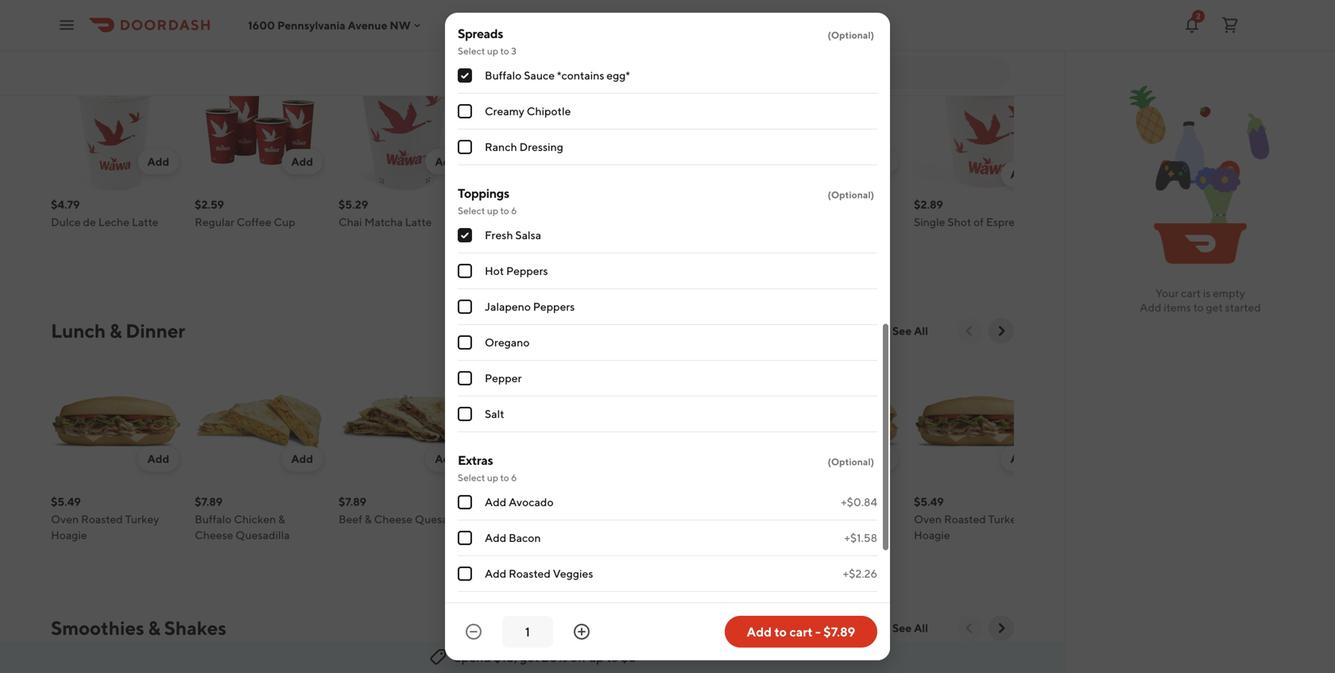 Task type: locate. For each thing, give the bounding box(es) containing it.
oregano
[[485, 336, 530, 349]]

cheese inside '$7.89 buffalo chicken & cheese quesadilla'
[[195, 529, 233, 542]]

to inside toppings select up to 6
[[500, 205, 509, 216]]

1 horizontal spatial hot
[[485, 264, 504, 277]]

0 horizontal spatial $4.79
[[51, 198, 80, 211]]

chicken inside the bbq chicken & cheese quesadilla
[[654, 513, 696, 526]]

0 horizontal spatial cheese
[[195, 529, 233, 542]]

+$0.84 down +$2.26
[[841, 603, 878, 616]]

latte right matcha
[[405, 215, 432, 229]]

1 horizontal spatial oven
[[914, 513, 942, 526]]

see all link
[[883, 21, 938, 47], [883, 318, 938, 344], [883, 616, 938, 641]]

coffee left cup
[[237, 215, 272, 229]]

roasted
[[81, 513, 123, 526], [944, 513, 986, 526], [509, 567, 551, 580]]

1 +$0.84 from the top
[[841, 496, 878, 509]]

0 horizontal spatial latte
[[132, 215, 159, 229]]

0 horizontal spatial oven
[[51, 513, 79, 526]]

0 vertical spatial get
[[1207, 301, 1223, 314]]

1 vertical spatial cart
[[790, 624, 813, 640]]

get down is
[[1207, 301, 1223, 314]]

1 horizontal spatial roasted
[[509, 567, 551, 580]]

salt
[[485, 407, 504, 421]]

shakes
[[164, 617, 226, 640]]

6 up the add avocado
[[511, 472, 517, 483]]

6 inside toppings select up to 6
[[511, 205, 517, 216]]

see all link for smoothies & shakes
[[883, 616, 938, 641]]

1 vertical spatial peppers
[[533, 300, 575, 313]]

up for extras
[[487, 472, 499, 483]]

custom double meat hoagie image
[[483, 357, 614, 488]]

jalapeno
[[485, 300, 531, 313]]

all
[[914, 27, 929, 40], [914, 324, 929, 337], [914, 622, 929, 635]]

spend $15, get 20% off up to $5
[[454, 650, 637, 665]]

add
[[147, 155, 169, 168], [291, 155, 313, 168], [435, 155, 457, 168], [579, 155, 601, 168], [723, 155, 745, 168], [867, 155, 889, 168], [1011, 168, 1033, 181], [1140, 301, 1162, 314], [147, 452, 169, 465], [291, 452, 313, 465], [435, 452, 457, 465], [867, 452, 889, 465], [1011, 452, 1033, 465], [485, 496, 507, 509], [485, 531, 507, 545], [485, 567, 507, 580], [747, 624, 772, 640]]

buffalo inside '$7.89 buffalo chicken & cheese quesadilla'
[[195, 513, 232, 526]]

get right $15,
[[520, 650, 539, 665]]

egg*
[[607, 69, 630, 82]]

2 vertical spatial see all link
[[883, 616, 938, 641]]

cart
[[1182, 287, 1201, 300], [790, 624, 813, 640]]

increase quantity by 1 image
[[572, 622, 591, 642]]

0 vertical spatial see
[[893, 27, 912, 40]]

oven for 1st oven roasted turkey hoagie image from left
[[51, 513, 79, 526]]

$4.79 dulce de leche latte
[[51, 198, 159, 229]]

1 vertical spatial 6
[[511, 472, 517, 483]]

cart inside your cart is empty add items to get started
[[1182, 287, 1201, 300]]

1 vertical spatial see all link
[[883, 318, 938, 344]]

empty
[[1213, 287, 1246, 300]]

up inside the extras select up to 6
[[487, 472, 499, 483]]

cart left is
[[1182, 287, 1201, 300]]

$7.89 inside '$7.89 buffalo chicken & cheese quesadilla'
[[195, 495, 223, 508]]

6 up 'fresh salsa'
[[511, 205, 517, 216]]

0 horizontal spatial get
[[520, 650, 539, 665]]

1 horizontal spatial $5.49 oven roasted turkey hoagie
[[914, 495, 1023, 542]]

$2.59 regular coffee cup
[[195, 198, 295, 229]]

shot
[[948, 215, 972, 229]]

1 $4.79 from the left
[[51, 198, 80, 211]]

select down toppings
[[458, 205, 485, 216]]

toppings group
[[458, 184, 878, 432]]

select inside spreads select up to 3
[[458, 45, 485, 56]]

peppers for hot peppers
[[506, 264, 548, 277]]

previous button of carousel image for smoothies & shakes
[[962, 621, 978, 636]]

hoagie inside $9.19 custom double meat hoagie
[[483, 529, 519, 542]]

none checkbox inside extras group
[[458, 567, 472, 581]]

0 horizontal spatial hot
[[51, 22, 84, 45]]

$4.79 up the dulce
[[51, 198, 80, 211]]

roasted for first oven roasted turkey hoagie image from the right
[[944, 513, 986, 526]]

3 see from the top
[[893, 622, 912, 635]]

0 horizontal spatial roasted
[[81, 513, 123, 526]]

$5.29 chai matcha latte
[[339, 198, 432, 229]]

bacon
[[509, 531, 541, 545]]

cart left - on the right of page
[[790, 624, 813, 640]]

1 horizontal spatial turkey
[[989, 513, 1023, 526]]

add to cart - $7.89 button
[[725, 616, 878, 648]]

6 inside the extras select up to 6
[[511, 472, 517, 483]]

add for 1st oven roasted turkey hoagie image from left
[[147, 452, 169, 465]]

2 hoagie from the left
[[483, 529, 519, 542]]

2 $4.79 from the left
[[483, 198, 512, 211]]

0 horizontal spatial coffee
[[88, 22, 149, 45]]

up for spreads
[[487, 45, 499, 56]]

3 select from the top
[[458, 472, 485, 483]]

Ranch Dressing checkbox
[[458, 140, 472, 154]]

see all
[[893, 27, 929, 40], [893, 324, 929, 337], [893, 622, 929, 635]]

turkey
[[125, 513, 159, 526], [989, 513, 1023, 526]]

select inside the extras select up to 6
[[458, 472, 485, 483]]

1 $5.49 oven roasted turkey hoagie from the left
[[51, 495, 159, 542]]

bbq
[[626, 513, 651, 526]]

1 horizontal spatial $7.89
[[339, 495, 367, 508]]

to inside your cart is empty add items to get started
[[1194, 301, 1204, 314]]

buffalo chicken cheesesteak hoagie
[[770, 513, 874, 542]]

chicken inside buffalo chicken cheesesteak hoagie
[[809, 513, 852, 526]]

1 horizontal spatial cheese
[[374, 513, 413, 526]]

0 vertical spatial all
[[914, 27, 929, 40]]

2 select from the top
[[458, 205, 485, 216]]

previous button of carousel image left next button of carousel icon
[[962, 621, 978, 636]]

extras select up to 6
[[458, 453, 517, 483]]

(optional) left $2.89
[[828, 189, 875, 200]]

None checkbox
[[458, 567, 472, 581]]

caramel latte image
[[483, 59, 614, 190]]

0 horizontal spatial $5.49
[[51, 495, 81, 508]]

0 vertical spatial +$0.84
[[841, 496, 878, 509]]

1 previous button of carousel image from the top
[[962, 323, 978, 339]]

to down is
[[1194, 301, 1204, 314]]

latte right 'caramel'
[[528, 215, 554, 229]]

0 horizontal spatial chicken
[[234, 513, 276, 526]]

0 horizontal spatial $7.89
[[195, 495, 223, 508]]

2 horizontal spatial quesadilla
[[626, 529, 681, 542]]

&
[[110, 320, 122, 342], [278, 513, 285, 526], [365, 513, 372, 526], [698, 513, 705, 526], [148, 617, 160, 640]]

select down spreads
[[458, 45, 485, 56]]

2 horizontal spatial buffalo
[[770, 513, 807, 526]]

1 latte from the left
[[132, 215, 159, 229]]

up inside spreads select up to 3
[[487, 45, 499, 56]]

all for lunch & dinner
[[914, 324, 929, 337]]

up
[[487, 45, 499, 56], [487, 205, 499, 216], [487, 472, 499, 483], [589, 650, 604, 665]]

0 vertical spatial hot
[[51, 22, 84, 45]]

buffalo inside spreads group
[[485, 69, 522, 82]]

0 vertical spatial (optional)
[[828, 29, 875, 41]]

beef & cheese quesadilla image
[[339, 357, 470, 488]]

$4.79 inside '$4.79 caramel latte'
[[483, 198, 512, 211]]

(optional)
[[828, 29, 875, 41], [828, 189, 875, 200], [828, 456, 875, 467]]

buffalo for buffalo sauce *contains egg*
[[485, 69, 522, 82]]

$4.79 up 'caramel'
[[483, 198, 512, 211]]

quesadilla inside the bbq chicken & cheese quesadilla
[[626, 529, 681, 542]]

regular
[[195, 215, 234, 229]]

chai
[[339, 215, 362, 229]]

next button of carousel image
[[994, 323, 1010, 339]]

1 vertical spatial select
[[458, 205, 485, 216]]

$5
[[621, 650, 637, 665]]

select inside toppings select up to 6
[[458, 205, 485, 216]]

0 vertical spatial see all
[[893, 27, 929, 40]]

next button of carousel image
[[994, 621, 1010, 636]]

1 horizontal spatial get
[[1207, 301, 1223, 314]]

2 see from the top
[[893, 324, 912, 337]]

0 vertical spatial coffee
[[88, 22, 149, 45]]

2 horizontal spatial cheese
[[707, 513, 746, 526]]

2 vertical spatial see all
[[893, 622, 929, 635]]

2 oven from the left
[[914, 513, 942, 526]]

buffalo chicken cheesesteak hoagie image
[[770, 357, 902, 488]]

spreads group
[[458, 25, 878, 165]]

1 vertical spatial see all
[[893, 324, 929, 337]]

0 horizontal spatial turkey
[[125, 513, 159, 526]]

2 turkey from the left
[[989, 513, 1023, 526]]

chai matcha latte image
[[339, 59, 470, 190]]

chicken
[[234, 513, 276, 526], [654, 513, 696, 526], [809, 513, 852, 526]]

bbq chicken & cheese quesadilla image
[[626, 357, 758, 488]]

1 horizontal spatial $5.49
[[914, 495, 944, 508]]

1 horizontal spatial oven roasted turkey hoagie image
[[914, 357, 1045, 488]]

1 (optional) from the top
[[828, 29, 875, 41]]

3 hoagie from the left
[[838, 529, 874, 542]]

2 +$0.84 from the top
[[841, 603, 878, 616]]

$5.49 for 1st oven roasted turkey hoagie image from left
[[51, 495, 81, 508]]

1 see from the top
[[893, 27, 912, 40]]

coffee right open menu icon
[[88, 22, 149, 45]]

(optional) inside extras group
[[828, 456, 875, 467]]

single shot of espresso image
[[914, 59, 1045, 190]]

buffalo
[[485, 69, 522, 82], [195, 513, 232, 526], [770, 513, 807, 526]]

2 see all link from the top
[[883, 318, 938, 344]]

0 vertical spatial cart
[[1182, 287, 1201, 300]]

1 horizontal spatial chicken
[[654, 513, 696, 526]]

to up "fresh"
[[500, 205, 509, 216]]

1 horizontal spatial $4.79
[[483, 198, 512, 211]]

$7.89
[[195, 495, 223, 508], [339, 495, 367, 508], [824, 624, 856, 640]]

1 vertical spatial (optional)
[[828, 189, 875, 200]]

quesadilla inside $7.89 beef & cheese quesadilla
[[415, 513, 469, 526]]

spend
[[454, 650, 491, 665]]

2 $5.49 from the left
[[914, 495, 944, 508]]

(optional) inside spreads group
[[828, 29, 875, 41]]

0 vertical spatial see all link
[[883, 21, 938, 47]]

coffee inside hot coffee link
[[88, 22, 149, 45]]

2 (optional) from the top
[[828, 189, 875, 200]]

select for spreads
[[458, 45, 485, 56]]

to left - on the right of page
[[775, 624, 787, 640]]

roasted for 1st oven roasted turkey hoagie image from left
[[81, 513, 123, 526]]

*contains
[[557, 69, 605, 82]]

dialog
[[445, 13, 890, 673]]

0 horizontal spatial buffalo
[[195, 513, 232, 526]]

2 horizontal spatial latte
[[528, 215, 554, 229]]

cheese for chicken
[[707, 513, 746, 526]]

(optional) inside toppings group
[[828, 189, 875, 200]]

None checkbox
[[458, 495, 472, 510], [458, 531, 472, 545], [458, 495, 472, 510], [458, 531, 472, 545]]

$5.49 oven roasted turkey hoagie for first oven roasted turkey hoagie image from the right
[[914, 495, 1023, 542]]

previous button of carousel image left next button of carousel image
[[962, 323, 978, 339]]

add for chai matcha latte image
[[435, 155, 457, 168]]

1 vertical spatial previous button of carousel image
[[962, 621, 978, 636]]

started
[[1226, 301, 1262, 314]]

caramelized onions
[[485, 603, 588, 616]]

$4.79 caramel latte
[[483, 198, 554, 229]]

1 $5.49 from the left
[[51, 495, 81, 508]]

oven roasted turkey hoagie image
[[51, 357, 182, 488], [914, 357, 1045, 488]]

hoagie inside buffalo chicken cheesesteak hoagie
[[838, 529, 874, 542]]

3 see all from the top
[[893, 622, 929, 635]]

$5.49 for first oven roasted turkey hoagie image from the right
[[914, 495, 944, 508]]

get
[[1207, 301, 1223, 314], [520, 650, 539, 665]]

Hot Peppers checkbox
[[458, 264, 472, 278]]

peppers
[[506, 264, 548, 277], [533, 300, 575, 313]]

up down toppings
[[487, 205, 499, 216]]

cheese inside $7.89 beef & cheese quesadilla
[[374, 513, 413, 526]]

hot coffee
[[51, 22, 149, 45]]

cheese inside the bbq chicken & cheese quesadilla
[[707, 513, 746, 526]]

pennsylvania
[[277, 18, 346, 32]]

1 horizontal spatial cart
[[1182, 287, 1201, 300]]

2 $5.49 oven roasted turkey hoagie from the left
[[914, 495, 1023, 542]]

1 vertical spatial coffee
[[237, 215, 272, 229]]

select for extras
[[458, 472, 485, 483]]

1 vertical spatial hot
[[485, 264, 504, 277]]

2 horizontal spatial chicken
[[809, 513, 852, 526]]

smoothies & shakes link
[[51, 616, 226, 641]]

1 hoagie from the left
[[51, 529, 87, 542]]

1 select from the top
[[458, 45, 485, 56]]

$4.79 inside $4.79 dulce de leche latte
[[51, 198, 80, 211]]

1 vertical spatial see
[[893, 324, 912, 337]]

0 horizontal spatial oven roasted turkey hoagie image
[[51, 357, 182, 488]]

4 hoagie from the left
[[914, 529, 951, 542]]

add for "caramel latte" image
[[579, 155, 601, 168]]

+$0.84 for add avocado
[[841, 496, 878, 509]]

2 vertical spatial (optional)
[[828, 456, 875, 467]]

2 latte from the left
[[405, 215, 432, 229]]

buffalo inside buffalo chicken cheesesteak hoagie
[[770, 513, 807, 526]]

2 6 from the top
[[511, 472, 517, 483]]

2 horizontal spatial roasted
[[944, 513, 986, 526]]

2 vertical spatial see
[[893, 622, 912, 635]]

peppers right jalapeno
[[533, 300, 575, 313]]

+$2.26
[[843, 567, 878, 580]]

pepper
[[485, 372, 522, 385]]

single
[[914, 215, 946, 229]]

hot inside toppings group
[[485, 264, 504, 277]]

1 chicken from the left
[[234, 513, 276, 526]]

3 (optional) from the top
[[828, 456, 875, 467]]

0 vertical spatial peppers
[[506, 264, 548, 277]]

& left shakes
[[148, 617, 160, 640]]

6
[[511, 205, 517, 216], [511, 472, 517, 483]]

& inside '$7.89 buffalo chicken & cheese quesadilla'
[[278, 513, 285, 526]]

+$0.84 for caramelized onions
[[841, 603, 878, 616]]

2 chicken from the left
[[654, 513, 696, 526]]

select down extras
[[458, 472, 485, 483]]

(optional) up search wawa search box
[[828, 29, 875, 41]]

-
[[816, 624, 821, 640]]

3 all from the top
[[914, 622, 929, 635]]

(optional) for spreads
[[828, 29, 875, 41]]

add to cart - $7.89
[[747, 624, 856, 640]]

see all for smoothies & shakes
[[893, 622, 929, 635]]

to inside the extras select up to 6
[[500, 472, 509, 483]]

1 horizontal spatial latte
[[405, 215, 432, 229]]

previous button of carousel image
[[962, 323, 978, 339], [962, 621, 978, 636]]

up up '$9.19'
[[487, 472, 499, 483]]

latte right leche
[[132, 215, 159, 229]]

up left 3
[[487, 45, 499, 56]]

0 horizontal spatial $5.49 oven roasted turkey hoagie
[[51, 495, 159, 542]]

$7.89 inside $7.89 beef & cheese quesadilla
[[339, 495, 367, 508]]

spreads
[[458, 26, 503, 41]]

add for vanilla matcha latte 'image'
[[723, 155, 745, 168]]

& left the beef
[[278, 513, 285, 526]]

hot peppers
[[485, 264, 548, 277]]

& right bbq
[[698, 513, 705, 526]]

$5.49 oven roasted turkey hoagie
[[51, 495, 159, 542], [914, 495, 1023, 542]]

add for hot matcha tea image
[[867, 155, 889, 168]]

add for dulce de leche latte image at the top
[[147, 155, 169, 168]]

1 oven from the left
[[51, 513, 79, 526]]

up inside toppings select up to 6
[[487, 205, 499, 216]]

up for toppings
[[487, 205, 499, 216]]

2 vertical spatial all
[[914, 622, 929, 635]]

2 see all from the top
[[893, 324, 929, 337]]

extras
[[458, 453, 493, 468]]

0 vertical spatial 6
[[511, 205, 517, 216]]

creamy
[[485, 105, 525, 118]]

peppers down salsa
[[506, 264, 548, 277]]

1 vertical spatial get
[[520, 650, 539, 665]]

2 vertical spatial select
[[458, 472, 485, 483]]

& right lunch
[[110, 320, 122, 342]]

2 all from the top
[[914, 324, 929, 337]]

see all for lunch & dinner
[[893, 324, 929, 337]]

lunch & dinner link
[[51, 318, 185, 344]]

latte
[[132, 215, 159, 229], [405, 215, 432, 229], [528, 215, 554, 229]]

toppings
[[458, 186, 509, 201]]

add roasted veggies
[[485, 567, 593, 580]]

1600 pennsylvania avenue nw button
[[248, 18, 424, 32]]

add for single shot of espresso "image"
[[1011, 168, 1033, 181]]

to left 3
[[500, 45, 509, 56]]

1 vertical spatial all
[[914, 324, 929, 337]]

coffee
[[88, 22, 149, 45], [237, 215, 272, 229]]

2 horizontal spatial $7.89
[[824, 624, 856, 640]]

turkey for first oven roasted turkey hoagie image from the right
[[989, 513, 1023, 526]]

double
[[525, 513, 562, 526]]

caramelized
[[485, 603, 549, 616]]

custom
[[483, 513, 522, 526]]

0 horizontal spatial quesadilla
[[236, 529, 290, 542]]

to up '$9.19'
[[500, 472, 509, 483]]

1 horizontal spatial coffee
[[237, 215, 272, 229]]

Current quantity is 1 number field
[[512, 623, 544, 641]]

to inside add to cart - $7.89 button
[[775, 624, 787, 640]]

0 vertical spatial previous button of carousel image
[[962, 323, 978, 339]]

3 see all link from the top
[[883, 616, 938, 641]]

all for smoothies & shakes
[[914, 622, 929, 635]]

1 vertical spatial +$0.84
[[841, 603, 878, 616]]

hot for hot peppers
[[485, 264, 504, 277]]

+$0.84 up +$1.58
[[841, 496, 878, 509]]

3 chicken from the left
[[809, 513, 852, 526]]

1 6 from the top
[[511, 205, 517, 216]]

& right the beef
[[365, 513, 372, 526]]

1 horizontal spatial quesadilla
[[415, 513, 469, 526]]

2 previous button of carousel image from the top
[[962, 621, 978, 636]]

coffee inside $2.59 regular coffee cup
[[237, 215, 272, 229]]

leche
[[98, 215, 130, 229]]

1 horizontal spatial buffalo
[[485, 69, 522, 82]]

3 latte from the left
[[528, 215, 554, 229]]

see for dinner
[[893, 324, 912, 337]]

0 vertical spatial select
[[458, 45, 485, 56]]

extras group
[[458, 452, 878, 673]]

oven
[[51, 513, 79, 526], [914, 513, 942, 526]]

(optional) up buffalo chicken cheesesteak hoagie
[[828, 456, 875, 467]]

0 horizontal spatial cart
[[790, 624, 813, 640]]

1 see all link from the top
[[883, 21, 938, 47]]

$9.19
[[483, 495, 510, 508]]

1 turkey from the left
[[125, 513, 159, 526]]

turkey for 1st oven roasted turkey hoagie image from left
[[125, 513, 159, 526]]



Task type: describe. For each thing, give the bounding box(es) containing it.
smoothies
[[51, 617, 144, 640]]

of
[[974, 215, 984, 229]]

dressing
[[520, 140, 564, 153]]

add bacon
[[485, 531, 541, 545]]

add for beef & cheese quesadilla image
[[435, 452, 457, 465]]

off
[[570, 650, 586, 665]]

quesadilla inside '$7.89 buffalo chicken & cheese quesadilla'
[[236, 529, 290, 542]]

open menu image
[[57, 16, 76, 35]]

hoagie for first oven roasted turkey hoagie image from the right
[[914, 529, 951, 542]]

latte inside '$4.79 caramel latte'
[[528, 215, 554, 229]]

peppers for jalapeno peppers
[[533, 300, 575, 313]]

$7.89 beef & cheese quesadilla
[[339, 495, 469, 526]]

(optional) for extras
[[828, 456, 875, 467]]

Creamy Chipotle checkbox
[[458, 104, 472, 118]]

dinner
[[126, 320, 185, 342]]

Pepper checkbox
[[458, 371, 472, 386]]

fresh
[[485, 229, 513, 242]]

$7.89 for $7.89 beef & cheese quesadilla
[[339, 495, 367, 508]]

1 see all from the top
[[893, 27, 929, 40]]

avocado
[[509, 496, 554, 509]]

to inside spreads select up to 3
[[500, 45, 509, 56]]

$2.89 single shot of espresso
[[914, 198, 1031, 229]]

hot for hot coffee
[[51, 22, 84, 45]]

$7.89 buffalo chicken & cheese quesadilla
[[195, 495, 290, 542]]

$2.59
[[195, 198, 224, 211]]

& inside the bbq chicken & cheese quesadilla
[[698, 513, 705, 526]]

oven for first oven roasted turkey hoagie image from the right
[[914, 513, 942, 526]]

ranch
[[485, 140, 517, 153]]

$7.89 inside add to cart - $7.89 button
[[824, 624, 856, 640]]

onions
[[551, 603, 588, 616]]

hot coffee link
[[51, 21, 149, 47]]

nw
[[390, 18, 411, 32]]

lunch
[[51, 320, 106, 342]]

hot matcha tea image
[[770, 59, 902, 190]]

add inside your cart is empty add items to get started
[[1140, 301, 1162, 314]]

hoagie for custom double meat hoagie image on the bottom left
[[483, 529, 519, 542]]

cup
[[274, 215, 295, 229]]

0 items, open order cart image
[[1221, 16, 1240, 35]]

add for the buffalo chicken cheesesteak hoagie image
[[867, 452, 889, 465]]

regular coffee cup image
[[195, 59, 326, 190]]

Buffalo Sauce *contains egg* checkbox
[[458, 68, 472, 83]]

bbq chicken & cheese quesadilla
[[626, 513, 746, 542]]

to left $5
[[607, 650, 619, 665]]

Oregano checkbox
[[458, 335, 472, 350]]

Jalapeno Peppers checkbox
[[458, 300, 472, 314]]

dialog containing spreads
[[445, 13, 890, 673]]

& inside $7.89 beef & cheese quesadilla
[[365, 513, 372, 526]]

chicken inside '$7.89 buffalo chicken & cheese quesadilla'
[[234, 513, 276, 526]]

latte inside the "$5.29 chai matcha latte"
[[405, 215, 432, 229]]

previous button of carousel image for lunch & dinner
[[962, 323, 978, 339]]

dulce de leche latte image
[[51, 59, 182, 190]]

1 oven roasted turkey hoagie image from the left
[[51, 357, 182, 488]]

notification bell image
[[1183, 16, 1202, 35]]

see all link for lunch & dinner
[[883, 318, 938, 344]]

chicken for bbq chicken & cheese quesadilla
[[654, 513, 696, 526]]

lunch & dinner
[[51, 320, 185, 342]]

$2.89
[[914, 198, 944, 211]]

2
[[1197, 12, 1201, 21]]

caramel
[[483, 215, 525, 229]]

3
[[511, 45, 517, 56]]

sauce
[[524, 69, 555, 82]]

de
[[83, 215, 96, 229]]

buffalo for buffalo chicken cheesesteak hoagie
[[770, 513, 807, 526]]

chipotle
[[527, 105, 571, 118]]

2 oven roasted turkey hoagie image from the left
[[914, 357, 1045, 488]]

fresh salsa
[[485, 229, 542, 242]]

1600 pennsylvania avenue nw
[[248, 18, 411, 32]]

vanilla matcha latte image
[[626, 59, 758, 190]]

cheese for beef
[[374, 513, 413, 526]]

hoagie for 1st oven roasted turkey hoagie image from left
[[51, 529, 87, 542]]

quesadilla for $7.89 beef & cheese quesadilla
[[415, 513, 469, 526]]

$9.19 custom double meat hoagie
[[483, 495, 591, 542]]

dulce
[[51, 215, 81, 229]]

& inside lunch & dinner "link"
[[110, 320, 122, 342]]

your
[[1156, 287, 1179, 300]]

1600
[[248, 18, 275, 32]]

see for shakes
[[893, 622, 912, 635]]

buffalo sauce *contains egg*
[[485, 69, 630, 82]]

20%
[[542, 650, 568, 665]]

beef
[[339, 513, 363, 526]]

add for first oven roasted turkey hoagie image from the right
[[1011, 452, 1033, 465]]

1 all from the top
[[914, 27, 929, 40]]

6 for extras
[[511, 472, 517, 483]]

veggies
[[553, 567, 593, 580]]

is
[[1204, 287, 1211, 300]]

spreads select up to 3
[[458, 26, 517, 56]]

(optional) for toppings
[[828, 189, 875, 200]]

$4.79 for $4.79 dulce de leche latte
[[51, 198, 80, 211]]

add for regular coffee cup image
[[291, 155, 313, 168]]

$5.49 oven roasted turkey hoagie for 1st oven roasted turkey hoagie image from left
[[51, 495, 159, 542]]

$4.79 for $4.79 caramel latte
[[483, 198, 512, 211]]

& inside smoothies & shakes link
[[148, 617, 160, 640]]

items
[[1164, 301, 1192, 314]]

avenue
[[348, 18, 388, 32]]

chicken for buffalo chicken cheesesteak hoagie
[[809, 513, 852, 526]]

$5.29
[[339, 198, 368, 211]]

cheesesteak
[[770, 529, 836, 542]]

Salt checkbox
[[458, 407, 472, 421]]

6 for toppings
[[511, 205, 517, 216]]

$7.89 for $7.89 buffalo chicken & cheese quesadilla
[[195, 495, 223, 508]]

+$1.58
[[845, 531, 878, 545]]

buffalo chicken & cheese quesadilla image
[[195, 357, 326, 488]]

quesadilla for bbq chicken & cheese quesadilla
[[626, 529, 681, 542]]

get inside your cart is empty add items to get started
[[1207, 301, 1223, 314]]

select for toppings
[[458, 205, 485, 216]]

salsa
[[516, 229, 542, 242]]

creamy chipotle
[[485, 105, 571, 118]]

add inside button
[[747, 624, 772, 640]]

Search Wawa search field
[[770, 64, 999, 82]]

up right off
[[589, 650, 604, 665]]

meat
[[564, 513, 591, 526]]

matcha
[[365, 215, 403, 229]]

decrease quantity by 1 image
[[464, 622, 483, 642]]

$15,
[[494, 650, 517, 665]]

Fresh Salsa checkbox
[[458, 228, 472, 242]]

espresso
[[986, 215, 1031, 229]]

roasted inside extras group
[[509, 567, 551, 580]]

jalapeno peppers
[[485, 300, 575, 313]]

your cart is empty add items to get started
[[1140, 287, 1262, 314]]

latte inside $4.79 dulce de leche latte
[[132, 215, 159, 229]]

toppings select up to 6
[[458, 186, 517, 216]]

cart inside button
[[790, 624, 813, 640]]

add avocado
[[485, 496, 554, 509]]

ranch dressing
[[485, 140, 564, 153]]

smoothies & shakes
[[51, 617, 226, 640]]

add for buffalo chicken & cheese quesadilla image
[[291, 452, 313, 465]]



Task type: vqa. For each thing, say whether or not it's contained in the screenshot.
0.4
no



